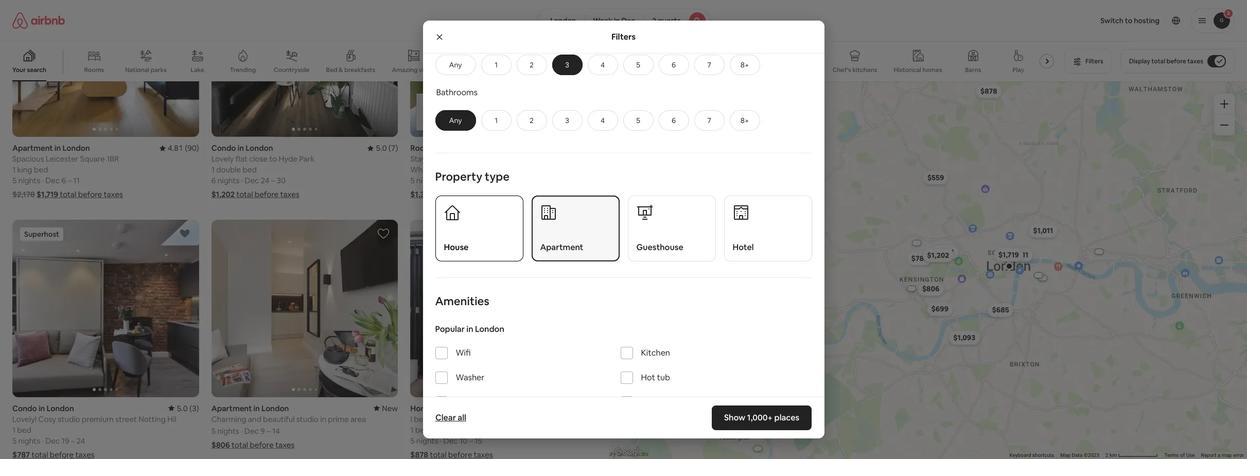 Task type: describe. For each thing, give the bounding box(es) containing it.
your search
[[12, 66, 46, 74]]

shortcuts
[[1033, 453, 1055, 458]]

and
[[248, 414, 261, 424]]

i
[[411, 414, 412, 424]]

london for condo in london lovely! cosy studio premium street notting hil 1 bed 5 nights · dec 19 – 24
[[47, 403, 74, 413]]

$1,093 button
[[949, 331, 980, 345]]

dec inside "home in london i bed residential home in north london 1 bed 5 nights · dec 10 – 15"
[[444, 436, 458, 446]]

1 button for second 5 button from the top
[[481, 110, 512, 131]]

nights inside condo in london lovely flat close to hyde park 1 double bed 6 nights · dec 24 – 30 $1,202 total before taxes
[[218, 176, 240, 185]]

notting
[[139, 414, 166, 424]]

&
[[339, 66, 343, 74]]

7 for 7 "button" corresponding to 8+ button for the "6" button associated with second 5 button from the bottom
[[708, 60, 712, 69]]

group for apartment in london charming and beautiful studio in prime area 5 nights · dec 9 – 14 $806 total before taxes
[[211, 220, 398, 397]]

garden
[[553, 165, 580, 175]]

london for condo in london lovely flat close to hyde park 1 double bed 6 nights · dec 24 – 30 $1,202 total before taxes
[[246, 143, 273, 153]]

google map
showing 20 stays. including 1 saved stay. region
[[610, 81, 1248, 459]]

tub
[[657, 372, 670, 383]]

(57)
[[583, 143, 597, 153]]

before inside the apartment in london charming and beautiful studio in prime area 5 nights · dec 9 – 14 $806 total before taxes
[[250, 440, 274, 450]]

$685
[[992, 305, 1009, 315]]

5 inside room in london stay with alex whole quiet flat in the middle of covent garden 5 nights · dec 10 – 15 $1,311 total before taxes
[[411, 176, 415, 185]]

double
[[216, 165, 241, 175]]

any for 1st "any" element from the bottom of the filters dialog
[[449, 116, 462, 125]]

filters dialog
[[423, 0, 825, 450]]

bed for home in london i bed residential home in north london 1 bed 5 nights · dec 10 – 15
[[415, 425, 430, 435]]

bed
[[326, 66, 338, 74]]

spacious
[[12, 154, 44, 164]]

(90)
[[185, 143, 199, 153]]

property type
[[435, 169, 510, 184]]

$1,719 inside apartment in london spacious leicester square 1br 1 king bed 5 nights · dec 6 – 11 $2,178 $1,719 total before taxes
[[37, 190, 58, 199]]

london for apartment in london spacious leicester square 1br 1 king bed 5 nights · dec 6 – 11 $2,178 $1,719 total before taxes
[[63, 143, 90, 153]]

24 inside condo in london lovely flat close to hyde park 1 double bed 6 nights · dec 24 – 30 $1,202 total before taxes
[[261, 176, 270, 185]]

4 for second 5 button from the top
[[601, 116, 605, 125]]

$878
[[981, 87, 997, 96]]

vineyards
[[452, 66, 481, 74]]

zoom in image
[[1221, 100, 1229, 108]]

views
[[419, 66, 436, 74]]

$1,011 button
[[1029, 224, 1058, 238]]

1 3 button from the top
[[552, 54, 583, 75]]

2 up covent
[[530, 116, 534, 125]]

trending
[[230, 66, 256, 74]]

2 inside search box
[[652, 16, 657, 25]]

6 button for second 5 button from the bottom
[[659, 54, 689, 75]]

amenities
[[435, 294, 490, 308]]

· inside condo in london lovely! cosy studio premium street notting hil 1 bed 5 nights · dec 19 – 24
[[42, 436, 44, 446]]

2 3 button from the top
[[552, 110, 583, 131]]

· inside condo in london lovely flat close to hyde park 1 double bed 6 nights · dec 24 – 30 $1,202 total before taxes
[[241, 176, 243, 185]]

bed & breakfasts
[[326, 66, 375, 74]]

8+ element for second 5 button from the bottom
[[741, 60, 749, 69]]

home in london i bed residential home in north london 1 bed 5 nights · dec 10 – 15
[[411, 403, 547, 446]]

week in dec
[[593, 16, 635, 25]]

2 button for 1 button related to second 5 button from the top
[[517, 110, 547, 131]]

historical
[[894, 66, 922, 74]]

$1,011
[[1033, 226, 1053, 236]]

8+ button for the "6" button associated with second 5 button from the top
[[730, 110, 760, 131]]

lovely!
[[12, 414, 37, 424]]

london for apartment in london charming and beautiful studio in prime area 5 nights · dec 9 – 14 $806 total before taxes
[[262, 403, 289, 413]]

2 km
[[1106, 453, 1119, 458]]

zoom out image
[[1221, 121, 1229, 129]]

area
[[351, 414, 366, 424]]

2 left km
[[1106, 453, 1109, 458]]

total inside apartment in london spacious leicester square 1br 1 king bed 5 nights · dec 6 – 11 $2,178 $1,719 total before taxes
[[60, 190, 76, 199]]

8+ button for the "6" button associated with second 5 button from the bottom
[[730, 54, 760, 75]]

4.96
[[566, 143, 581, 153]]

clear all button
[[430, 408, 471, 428]]

show
[[725, 412, 746, 423]]

km
[[1110, 453, 1117, 458]]

in left prime
[[320, 414, 326, 424]]

residential
[[430, 414, 467, 424]]

9
[[261, 426, 265, 436]]

dec inside room in london stay with alex whole quiet flat in the middle of covent garden 5 nights · dec 10 – 15 $1,311 total before taxes
[[444, 176, 458, 185]]

5.0 (7)
[[376, 143, 398, 153]]

in for condo in london lovely flat close to hyde park 1 double bed 6 nights · dec 24 – 30 $1,202 total before taxes
[[238, 143, 244, 153]]

in for week in dec
[[614, 16, 620, 25]]

5 inside the apartment in london charming and beautiful studio in prime area 5 nights · dec 9 – 14 $806 total before taxes
[[211, 426, 216, 436]]

pools
[[615, 66, 631, 74]]

group for home in london i bed residential home in north london 1 bed 5 nights · dec 10 – 15
[[411, 220, 784, 397]]

your
[[12, 66, 26, 74]]

amazing views
[[392, 66, 436, 74]]

$1,719 button
[[994, 247, 1024, 262]]

nights inside condo in london lovely! cosy studio premium street notting hil 1 bed 5 nights · dec 19 – 24
[[18, 436, 40, 446]]

amazing for amazing views
[[392, 66, 418, 74]]

$787
[[911, 254, 928, 263]]

dec inside week in dec button
[[622, 16, 635, 25]]

map
[[1061, 453, 1071, 458]]

11
[[73, 176, 80, 185]]

new place to stay image
[[374, 403, 398, 413]]

1,000+
[[748, 412, 773, 423]]

5.0 for 5.0 (7)
[[376, 143, 387, 153]]

1 inside "home in london i bed residential home in north london 1 bed 5 nights · dec 10 – 15"
[[411, 425, 414, 435]]

error
[[1234, 453, 1245, 458]]

8+ for second 5 button from the bottom
[[741, 60, 749, 69]]

4.96 (57)
[[566, 143, 597, 153]]

· inside "home in london i bed residential home in north london 1 bed 5 nights · dec 10 – 15"
[[440, 436, 442, 446]]

bed right i
[[414, 414, 428, 424]]

nights inside apartment in london spacious leicester square 1br 1 king bed 5 nights · dec 6 – 11 $2,178 $1,719 total before taxes
[[18, 176, 40, 185]]

1 vertical spatial new
[[382, 403, 398, 413]]

1 3 from the top
[[565, 60, 569, 69]]

apartment for apartment
[[540, 242, 584, 253]]

guesthouse
[[637, 242, 684, 253]]

condo in london lovely flat close to hyde park 1 double bed 6 nights · dec 24 – 30 $1,202 total before taxes
[[211, 143, 315, 199]]

$1,202 button
[[923, 248, 954, 262]]

taxes inside apartment in london spacious leicester square 1br 1 king bed 5 nights · dec 6 – 11 $2,178 $1,719 total before taxes
[[104, 190, 123, 199]]

keyboard shortcuts
[[1010, 453, 1055, 458]]

$878 button
[[976, 84, 1002, 99]]

7 for 7 "button" corresponding to 8+ button associated with the "6" button associated with second 5 button from the top
[[708, 116, 712, 125]]

$1,202 inside button
[[927, 251, 949, 260]]

london right north
[[521, 414, 547, 424]]

4 button for second 5 button from the top
[[588, 110, 618, 131]]

chef's kitchens
[[833, 66, 878, 74]]

london for popular in london
[[475, 324, 505, 335]]

6 button for second 5 button from the top
[[659, 110, 689, 131]]

apartment in london charming and beautiful studio in prime area 5 nights · dec 9 – 14 $806 total before taxes
[[211, 403, 366, 450]]

2 km button
[[1103, 452, 1162, 459]]

popular
[[435, 324, 465, 335]]

studio inside the apartment in london charming and beautiful studio in prime area 5 nights · dec 9 – 14 $806 total before taxes
[[296, 414, 319, 424]]

house
[[444, 242, 469, 253]]

all
[[458, 412, 466, 423]]

8+ element for second 5 button from the top
[[741, 116, 749, 125]]

report a map error
[[1202, 453, 1245, 458]]

$1,719 inside button
[[999, 250, 1019, 259]]

5.0 for 5.0 (3)
[[177, 403, 188, 413]]

14
[[272, 426, 280, 436]]

before inside condo in london lovely flat close to hyde park 1 double bed 6 nights · dec 24 – 30 $1,202 total before taxes
[[255, 190, 279, 199]]

london for home in london i bed residential home in north london 1 bed 5 nights · dec 10 – 15
[[442, 403, 470, 413]]

lovely
[[211, 154, 234, 164]]

amazing for amazing pools
[[588, 66, 614, 74]]

$787 button
[[907, 251, 933, 266]]

2 guests
[[652, 16, 681, 25]]

apartment for apartment in london charming and beautiful studio in prime area 5 nights · dec 9 – 14 $806 total before taxes
[[211, 403, 252, 413]]

2 guests button
[[644, 8, 710, 33]]

taxes inside condo in london lovely flat close to hyde park 1 double bed 6 nights · dec 24 – 30 $1,202 total before taxes
[[280, 190, 300, 199]]

close
[[249, 154, 268, 164]]

design
[[652, 66, 672, 74]]

week in dec button
[[585, 8, 644, 33]]

search
[[27, 66, 46, 74]]

1 vertical spatial of
[[1181, 453, 1185, 458]]

new inside group
[[505, 66, 518, 74]]

apartment button
[[532, 196, 620, 262]]

total inside condo in london lovely flat close to hyde park 1 double bed 6 nights · dec 24 – 30 $1,202 total before taxes
[[236, 190, 253, 199]]

parks
[[151, 66, 167, 74]]

house button
[[435, 196, 523, 262]]

bed for condo in london lovely flat close to hyde park 1 double bed 6 nights · dec 24 – 30 $1,202 total before taxes
[[243, 165, 257, 175]]

type
[[485, 169, 510, 184]]

guests
[[658, 16, 681, 25]]

5.0 out of 5 average rating,  7 reviews image
[[368, 143, 398, 153]]

leicester
[[46, 154, 78, 164]]

$559
[[927, 173, 944, 182]]

total inside room in london stay with alex whole quiet flat in the middle of covent garden 5 nights · dec 10 – 15 $1,311 total before taxes
[[433, 190, 450, 199]]

charming
[[211, 414, 246, 424]]

$806 inside $806 button
[[922, 284, 940, 294]]

nights inside "home in london i bed residential home in north london 1 bed 5 nights · dec 10 – 15"
[[416, 436, 438, 446]]

whole
[[411, 165, 434, 175]]

homes for tiny homes
[[706, 66, 726, 74]]

london inside button
[[551, 16, 576, 25]]

show 1,000+ places
[[725, 412, 800, 423]]

north
[[498, 414, 519, 424]]



Task type: locate. For each thing, give the bounding box(es) containing it.
7 button left cabins
[[694, 54, 725, 75]]

london inside filters dialog
[[475, 324, 505, 335]]

add to wishlist: condo in london image
[[178, 228, 191, 240]]

studio right "cosy"
[[58, 414, 80, 424]]

– left "11" on the left of page
[[68, 176, 72, 185]]

1 horizontal spatial of
[[1181, 453, 1185, 458]]

any element
[[446, 60, 465, 69], [446, 116, 465, 125]]

– inside room in london stay with alex whole quiet flat in the middle of covent garden 5 nights · dec 10 – 15 $1,311 total before taxes
[[469, 176, 473, 185]]

0 vertical spatial flat
[[236, 154, 248, 164]]

2 left farms
[[530, 60, 534, 69]]

1 vertical spatial apartment
[[540, 242, 584, 253]]

london inside condo in london lovely! cosy studio premium street notting hil 1 bed 5 nights · dec 19 – 24
[[47, 403, 74, 413]]

· inside apartment in london spacious leicester square 1br 1 king bed 5 nights · dec 6 – 11 $2,178 $1,719 total before taxes
[[42, 176, 44, 185]]

None search field
[[538, 8, 710, 33]]

1 horizontal spatial studio
[[296, 414, 319, 424]]

10 inside room in london stay with alex whole quiet flat in the middle of covent garden 5 nights · dec 10 – 15 $1,311 total before taxes
[[460, 176, 468, 185]]

hyde
[[279, 154, 298, 164]]

historical homes
[[894, 66, 943, 74]]

1 4 from the top
[[601, 60, 605, 69]]

popular in london
[[435, 324, 505, 335]]

of
[[516, 165, 524, 175], [1181, 453, 1185, 458]]

2 button up covent
[[517, 110, 547, 131]]

apartment
[[12, 143, 53, 153], [540, 242, 584, 253], [211, 403, 252, 413]]

in for popular in london
[[467, 324, 473, 335]]

display total before taxes
[[1130, 57, 1204, 65]]

1 vertical spatial 7 button
[[694, 110, 725, 131]]

1 2 button from the top
[[517, 54, 547, 75]]

0 vertical spatial 10
[[460, 176, 468, 185]]

4
[[601, 60, 605, 69], [601, 116, 605, 125]]

taxes inside the apartment in london charming and beautiful studio in prime area 5 nights · dec 9 – 14 $806 total before taxes
[[275, 440, 295, 450]]

in for home in london i bed residential home in north london 1 bed 5 nights · dec 10 – 15
[[434, 403, 441, 413]]

2 4 button from the top
[[588, 110, 618, 131]]

1 horizontal spatial 24
[[261, 176, 270, 185]]

total down "quiet" on the top of the page
[[433, 190, 450, 199]]

bed down close
[[243, 165, 257, 175]]

in up leicester at the top of the page
[[55, 143, 61, 153]]

· inside the apartment in london charming and beautiful studio in prime area 5 nights · dec 9 – 14 $806 total before taxes
[[241, 426, 243, 436]]

2 2 button from the top
[[517, 110, 547, 131]]

before inside room in london stay with alex whole quiet flat in the middle of covent garden 5 nights · dec 10 – 15 $1,311 total before taxes
[[451, 190, 475, 199]]

bed inside condo in london lovely flat close to hyde park 1 double bed 6 nights · dec 24 – 30 $1,202 total before taxes
[[243, 165, 257, 175]]

7
[[708, 60, 712, 69], [708, 116, 712, 125]]

5 inside "home in london i bed residential home in north london 1 bed 5 nights · dec 10 – 15"
[[411, 436, 415, 446]]

1 vertical spatial 3
[[565, 116, 569, 125]]

0 horizontal spatial $1,311
[[411, 190, 431, 199]]

total inside the apartment in london charming and beautiful studio in prime area 5 nights · dec 9 – 14 $806 total before taxes
[[232, 440, 248, 450]]

2 vertical spatial apartment
[[211, 403, 252, 413]]

any button down the bathrooms
[[435, 110, 476, 131]]

1 vertical spatial 5 button
[[623, 110, 654, 131]]

4 left pools
[[601, 60, 605, 69]]

of right the middle
[[516, 165, 524, 175]]

2 1 button from the top
[[481, 110, 512, 131]]

0 horizontal spatial flat
[[236, 154, 248, 164]]

5.0 out of 5 average rating,  3 reviews image
[[169, 403, 199, 413]]

dec inside apartment in london spacious leicester square 1br 1 king bed 5 nights · dec 6 – 11 $2,178 $1,719 total before taxes
[[45, 176, 60, 185]]

0 vertical spatial $1,719
[[37, 190, 58, 199]]

0 horizontal spatial $806
[[211, 440, 230, 450]]

15 inside room in london stay with alex whole quiet flat in the middle of covent garden 5 nights · dec 10 – 15 $1,311 total before taxes
[[475, 176, 482, 185]]

0 horizontal spatial apartment
[[12, 143, 53, 153]]

1 button for second 5 button from the bottom
[[481, 54, 512, 75]]

week
[[593, 16, 613, 25]]

2 7 from the top
[[708, 116, 712, 125]]

1 inside apartment in london spacious leicester square 1br 1 king bed 5 nights · dec 6 – 11 $2,178 $1,719 total before taxes
[[12, 165, 16, 175]]

homes right tiny
[[706, 66, 726, 74]]

with
[[428, 154, 443, 164]]

report a map error link
[[1202, 453, 1245, 458]]

0 horizontal spatial 5.0
[[177, 403, 188, 413]]

profile element
[[722, 0, 1235, 41]]

in inside apartment in london spacious leicester square 1br 1 king bed 5 nights · dec 6 – 11 $2,178 $1,719 total before taxes
[[55, 143, 61, 153]]

$806 up $699
[[922, 284, 940, 294]]

london inside condo in london lovely flat close to hyde park 1 double bed 6 nights · dec 24 – 30 $1,202 total before taxes
[[246, 143, 273, 153]]

apartment inside apartment in london spacious leicester square 1br 1 king bed 5 nights · dec 6 – 11 $2,178 $1,719 total before taxes
[[12, 143, 53, 153]]

2 button for 1 button related to second 5 button from the bottom
[[517, 54, 547, 75]]

before
[[1167, 57, 1187, 65], [78, 190, 102, 199], [255, 190, 279, 199], [451, 190, 475, 199], [250, 440, 274, 450]]

1 horizontal spatial $806
[[922, 284, 940, 294]]

national parks
[[125, 66, 167, 74]]

1 4 button from the top
[[588, 54, 618, 75]]

0 vertical spatial 7 button
[[694, 54, 725, 75]]

home
[[411, 403, 432, 413]]

1 horizontal spatial $1,719
[[999, 250, 1019, 259]]

terms of use link
[[1165, 453, 1195, 458]]

$685 button
[[988, 303, 1014, 317]]

any button
[[435, 54, 476, 75], [435, 110, 476, 131]]

any down the bathrooms
[[449, 116, 462, 125]]

total down "11" on the left of page
[[60, 190, 76, 199]]

1 up the middle
[[495, 116, 498, 125]]

nights
[[18, 176, 40, 185], [218, 176, 240, 185], [416, 176, 438, 185], [217, 426, 239, 436], [18, 436, 40, 446], [416, 436, 438, 446]]

1 inside condo in london lovely! cosy studio premium street notting hil 1 bed 5 nights · dec 19 – 24
[[12, 425, 16, 435]]

1 horizontal spatial 5.0
[[376, 143, 387, 153]]

display total before taxes button
[[1121, 49, 1235, 74]]

0 horizontal spatial $1,202
[[211, 190, 235, 199]]

london up close
[[246, 143, 273, 153]]

in left the
[[469, 165, 475, 175]]

4.81 out of 5 average rating,  90 reviews image
[[159, 143, 199, 153]]

in for apartment in london charming and beautiful studio in prime area 5 nights · dec 9 – 14 $806 total before taxes
[[254, 403, 260, 413]]

0 vertical spatial 15
[[475, 176, 482, 185]]

room in london stay with alex whole quiet flat in the middle of covent garden 5 nights · dec 10 – 15 $1,311 total before taxes
[[411, 143, 580, 199]]

add to wishlist: apartment in london image
[[378, 228, 390, 240]]

condo in london lovely! cosy studio premium street notting hil 1 bed 5 nights · dec 19 – 24
[[12, 403, 176, 446]]

1 vertical spatial any
[[449, 116, 462, 125]]

8+ button
[[730, 54, 760, 75], [730, 110, 760, 131]]

any element down the bathrooms
[[446, 116, 465, 125]]

1 any from the top
[[449, 60, 462, 69]]

$1,311 inside room in london stay with alex whole quiet flat in the middle of covent garden 5 nights · dec 10 – 15 $1,311 total before taxes
[[411, 190, 431, 199]]

2 7 button from the top
[[694, 110, 725, 131]]

1 vertical spatial 15
[[475, 436, 482, 446]]

4 for second 5 button from the bottom
[[601, 60, 605, 69]]

group containing national parks
[[0, 41, 1059, 81]]

1 left king at the top left of page
[[12, 165, 16, 175]]

dec inside condo in london lovely flat close to hyde park 1 double bed 6 nights · dec 24 – 30 $1,202 total before taxes
[[245, 176, 259, 185]]

alex
[[445, 154, 460, 164]]

group
[[411, 0, 597, 137], [0, 41, 1059, 81], [12, 220, 199, 397], [211, 220, 398, 397], [411, 220, 784, 397]]

0 vertical spatial any button
[[435, 54, 476, 75]]

bed inside condo in london lovely! cosy studio premium street notting hil 1 bed 5 nights · dec 19 – 24
[[17, 425, 31, 435]]

nights down 'double'
[[218, 176, 240, 185]]

terms of use
[[1165, 453, 1195, 458]]

london inside the apartment in london charming and beautiful studio in prime area 5 nights · dec 9 – 14 $806 total before taxes
[[262, 403, 289, 413]]

4 down amazing pools
[[601, 116, 605, 125]]

london inside room in london stay with alex whole quiet flat in the middle of covent garden 5 nights · dec 10 – 15 $1,311 total before taxes
[[441, 143, 469, 153]]

flat inside condo in london lovely flat close to hyde park 1 double bed 6 nights · dec 24 – 30 $1,202 total before taxes
[[236, 154, 248, 164]]

dec down leicester at the top of the page
[[45, 176, 60, 185]]

– right 19
[[71, 436, 75, 446]]

amazing pools
[[588, 66, 631, 74]]

prime
[[328, 414, 349, 424]]

in inside button
[[614, 16, 620, 25]]

data
[[1072, 453, 1083, 458]]

0 horizontal spatial studio
[[58, 414, 80, 424]]

5 inside condo in london lovely! cosy studio premium street notting hil 1 bed 5 nights · dec 19 – 24
[[12, 436, 17, 446]]

dec left 9
[[244, 426, 259, 436]]

10 down the alex
[[460, 176, 468, 185]]

in for room in london stay with alex whole quiet flat in the middle of covent garden 5 nights · dec 10 – 15 $1,311 total before taxes
[[433, 143, 440, 153]]

0 vertical spatial 1 button
[[481, 54, 512, 75]]

london
[[551, 16, 576, 25], [63, 143, 90, 153], [246, 143, 273, 153], [441, 143, 469, 153], [475, 324, 505, 335], [47, 403, 74, 413], [262, 403, 289, 413], [442, 403, 470, 413], [521, 414, 547, 424]]

0 vertical spatial $1,202
[[211, 190, 235, 199]]

2 studio from the left
[[296, 414, 319, 424]]

0 vertical spatial 8+
[[741, 60, 749, 69]]

2 any button from the top
[[435, 110, 476, 131]]

0 vertical spatial 4 button
[[588, 54, 618, 75]]

report
[[1202, 453, 1217, 458]]

3 left amazing pools
[[565, 60, 569, 69]]

1 8+ element from the top
[[741, 60, 749, 69]]

0 horizontal spatial amazing
[[392, 66, 418, 74]]

15 inside "home in london i bed residential home in north london 1 bed 5 nights · dec 10 – 15"
[[475, 436, 482, 446]]

1 horizontal spatial $1,311
[[1009, 250, 1029, 259]]

bed down lovely!
[[17, 425, 31, 435]]

0 vertical spatial 2 button
[[517, 54, 547, 75]]

london down amenities
[[475, 324, 505, 335]]

london up "cosy"
[[47, 403, 74, 413]]

condo inside condo in london lovely! cosy studio premium street notting hil 1 bed 5 nights · dec 19 – 24
[[12, 403, 37, 413]]

in right popular
[[467, 324, 473, 335]]

nights inside room in london stay with alex whole quiet flat in the middle of covent garden 5 nights · dec 10 – 15 $1,311 total before taxes
[[416, 176, 438, 185]]

1 vertical spatial 10
[[460, 436, 468, 446]]

1 vertical spatial $1,311
[[1009, 250, 1029, 259]]

any button for 8+ button associated with the "6" button associated with second 5 button from the top
[[435, 110, 476, 131]]

1 horizontal spatial $1,202
[[927, 251, 949, 260]]

dec left 19
[[45, 436, 60, 446]]

homes right "historical"
[[923, 66, 943, 74]]

0 vertical spatial any
[[449, 60, 462, 69]]

1 vertical spatial 4
[[601, 116, 605, 125]]

1 7 button from the top
[[694, 54, 725, 75]]

street
[[115, 414, 137, 424]]

none search field containing london
[[538, 8, 710, 33]]

filters
[[612, 31, 636, 42]]

bed right king at the top left of page
[[34, 165, 48, 175]]

total
[[1152, 57, 1166, 65], [60, 190, 76, 199], [236, 190, 253, 199], [433, 190, 450, 199], [232, 440, 248, 450]]

5 inside apartment in london spacious leicester square 1br 1 king bed 5 nights · dec 6 – 11 $2,178 $1,719 total before taxes
[[12, 176, 17, 185]]

tiny homes
[[693, 66, 726, 74]]

before right display
[[1167, 57, 1187, 65]]

bed inside apartment in london spacious leicester square 1br 1 king bed 5 nights · dec 6 – 11 $2,178 $1,719 total before taxes
[[34, 165, 48, 175]]

keyboard shortcuts button
[[1010, 452, 1055, 459]]

$1,311 down $1,011 button
[[1009, 250, 1029, 259]]

1 5 button from the top
[[623, 54, 654, 75]]

– down home
[[469, 436, 473, 446]]

0 vertical spatial $806
[[922, 284, 940, 294]]

1 7 from the top
[[708, 60, 712, 69]]

1 horizontal spatial apartment
[[211, 403, 252, 413]]

1 button up the middle
[[481, 110, 512, 131]]

flat inside room in london stay with alex whole quiet flat in the middle of covent garden 5 nights · dec 10 – 15 $1,311 total before taxes
[[455, 165, 467, 175]]

dec down close
[[245, 176, 259, 185]]

taxes inside room in london stay with alex whole quiet flat in the middle of covent garden 5 nights · dec 10 – 15 $1,311 total before taxes
[[477, 190, 496, 199]]

$1,202 inside condo in london lovely flat close to hyde park 1 double bed 6 nights · dec 24 – 30 $1,202 total before taxes
[[211, 190, 235, 199]]

0 vertical spatial 3 button
[[552, 54, 583, 75]]

2 left guests at the top right of the page
[[652, 16, 657, 25]]

0 vertical spatial any element
[[446, 60, 465, 69]]

google image
[[612, 446, 646, 459]]

$699
[[931, 304, 949, 314]]

homes for historical homes
[[923, 66, 943, 74]]

1 horizontal spatial flat
[[455, 165, 467, 175]]

0 vertical spatial 8+ element
[[741, 60, 749, 69]]

– right 9
[[267, 426, 271, 436]]

1 vertical spatial 24
[[76, 436, 85, 446]]

1 8+ button from the top
[[730, 54, 760, 75]]

1 vertical spatial $1,202
[[927, 251, 949, 260]]

6 inside condo in london lovely flat close to hyde park 1 double bed 6 nights · dec 24 – 30 $1,202 total before taxes
[[211, 176, 216, 185]]

– left "30"
[[271, 176, 275, 185]]

0 vertical spatial of
[[516, 165, 524, 175]]

amazing left the views
[[392, 66, 418, 74]]

1 vertical spatial flat
[[455, 165, 467, 175]]

– inside "home in london i bed residential home in north london 1 bed 5 nights · dec 10 – 15"
[[469, 436, 473, 446]]

1 vertical spatial 5.0
[[177, 403, 188, 413]]

1 vertical spatial 8+ button
[[730, 110, 760, 131]]

0 vertical spatial 4
[[601, 60, 605, 69]]

0 vertical spatial apartment
[[12, 143, 53, 153]]

8+ element
[[741, 60, 749, 69], [741, 116, 749, 125]]

1 1 button from the top
[[481, 54, 512, 75]]

0 vertical spatial 8+ button
[[730, 54, 760, 75]]

bed down 'home'
[[415, 425, 430, 435]]

2 any from the top
[[449, 116, 462, 125]]

1 vertical spatial 4 button
[[588, 110, 618, 131]]

dec inside condo in london lovely! cosy studio premium street notting hil 1 bed 5 nights · dec 19 – 24
[[45, 436, 60, 446]]

4 button
[[588, 54, 618, 75], [588, 110, 618, 131]]

2 4 from the top
[[601, 116, 605, 125]]

1 vertical spatial any element
[[446, 116, 465, 125]]

studio
[[58, 414, 80, 424], [296, 414, 319, 424]]

24 inside condo in london lovely! cosy studio premium street notting hil 1 bed 5 nights · dec 19 – 24
[[76, 436, 85, 446]]

lake
[[191, 66, 204, 74]]

1 inside condo in london lovely flat close to hyde park 1 double bed 6 nights · dec 24 – 30 $1,202 total before taxes
[[211, 165, 215, 175]]

5 button
[[623, 54, 654, 75], [623, 110, 654, 131]]

0 vertical spatial new
[[505, 66, 518, 74]]

guesthouse button
[[628, 196, 716, 262]]

condo inside condo in london lovely flat close to hyde park 1 double bed 6 nights · dec 24 – 30 $1,202 total before taxes
[[211, 143, 236, 153]]

of inside room in london stay with alex whole quiet flat in the middle of covent garden 5 nights · dec 10 – 15 $1,311 total before taxes
[[516, 165, 524, 175]]

taxes inside button
[[1188, 57, 1204, 65]]

nights down charming
[[217, 426, 239, 436]]

$1,131 button
[[930, 245, 959, 260]]

london for room in london stay with alex whole quiet flat in the middle of covent garden 5 nights · dec 10 – 15 $1,311 total before taxes
[[441, 143, 469, 153]]

in for apartment in london spacious leicester square 1br 1 king bed 5 nights · dec 6 – 11 $2,178 $1,719 total before taxes
[[55, 143, 61, 153]]

2 3 from the top
[[565, 116, 569, 125]]

nights down clear
[[416, 436, 438, 446]]

map
[[1222, 453, 1232, 458]]

0 horizontal spatial new
[[382, 403, 398, 413]]

2 10 from the top
[[460, 436, 468, 446]]

apartment in london spacious leicester square 1br 1 king bed 5 nights · dec 6 – 11 $2,178 $1,719 total before taxes
[[12, 143, 123, 199]]

studio inside condo in london lovely! cosy studio premium street notting hil 1 bed 5 nights · dec 19 – 24
[[58, 414, 80, 424]]

0 horizontal spatial condo
[[12, 403, 37, 413]]

1 6 button from the top
[[659, 54, 689, 75]]

$806
[[922, 284, 940, 294], [211, 440, 230, 450]]

0 vertical spatial $1,311
[[411, 190, 431, 199]]

1 down i
[[411, 425, 414, 435]]

2 15 from the top
[[475, 436, 482, 446]]

1 right vineyards
[[495, 60, 498, 69]]

0 vertical spatial 5 button
[[623, 54, 654, 75]]

8+
[[741, 60, 749, 69], [741, 116, 749, 125]]

2 8+ from the top
[[741, 116, 749, 125]]

1 15 from the top
[[475, 176, 482, 185]]

1 vertical spatial 2 button
[[517, 110, 547, 131]]

apartment inside the apartment in london charming and beautiful studio in prime area 5 nights · dec 9 – 14 $806 total before taxes
[[211, 403, 252, 413]]

7 right tiny
[[708, 60, 712, 69]]

15
[[475, 176, 482, 185], [475, 436, 482, 446]]

group for 4.96 (57)
[[411, 0, 597, 137]]

flat
[[236, 154, 248, 164], [455, 165, 467, 175]]

any button for second 5 button from the bottom's 8+ element
[[435, 54, 476, 75]]

– inside apartment in london spacious leicester square 1br 1 king bed 5 nights · dec 6 – 11 $2,178 $1,719 total before taxes
[[68, 176, 72, 185]]

of left use
[[1181, 453, 1185, 458]]

london up residential
[[442, 403, 470, 413]]

studio right beautiful
[[296, 414, 319, 424]]

6
[[672, 60, 676, 69], [672, 116, 676, 125], [61, 176, 66, 185], [211, 176, 216, 185]]

king
[[17, 165, 32, 175]]

nights inside the apartment in london charming and beautiful studio in prime area 5 nights · dec 9 – 14 $806 total before taxes
[[217, 426, 239, 436]]

10 inside "home in london i bed residential home in north london 1 bed 5 nights · dec 10 – 15"
[[460, 436, 468, 446]]

4 button for second 5 button from the bottom
[[588, 54, 618, 75]]

0 vertical spatial 6 button
[[659, 54, 689, 75]]

in inside condo in london lovely! cosy studio premium street notting hil 1 bed 5 nights · dec 19 – 24
[[39, 403, 45, 413]]

1 8+ from the top
[[741, 60, 749, 69]]

total right display
[[1152, 57, 1166, 65]]

4 button down filters
[[588, 54, 618, 75]]

1 vertical spatial 3 button
[[552, 110, 583, 131]]

in up residential
[[434, 403, 441, 413]]

in up and
[[254, 403, 260, 413]]

any button up the bathrooms
[[435, 54, 476, 75]]

condo up lovely!
[[12, 403, 37, 413]]

1 button
[[481, 54, 512, 75], [481, 110, 512, 131]]

10 down all
[[460, 436, 468, 446]]

use
[[1187, 453, 1195, 458]]

4.81 (90)
[[168, 143, 199, 153]]

dec inside the apartment in london charming and beautiful studio in prime area 5 nights · dec 9 – 14 $806 total before taxes
[[244, 426, 259, 436]]

0 vertical spatial 24
[[261, 176, 270, 185]]

flat up 'double'
[[236, 154, 248, 164]]

1 any button from the top
[[435, 54, 476, 75]]

2 8+ element from the top
[[741, 116, 749, 125]]

0 horizontal spatial $1,719
[[37, 190, 58, 199]]

total down charming
[[232, 440, 248, 450]]

before inside button
[[1167, 57, 1187, 65]]

5.0 left (3)
[[177, 403, 188, 413]]

any for first "any" element from the top
[[449, 60, 462, 69]]

1 studio from the left
[[58, 414, 80, 424]]

$699 button
[[927, 302, 953, 316]]

1 horizontal spatial homes
[[923, 66, 943, 74]]

7 button
[[694, 54, 725, 75], [694, 110, 725, 131]]

7 down tiny homes
[[708, 116, 712, 125]]

london left week
[[551, 16, 576, 25]]

london up the alex
[[441, 143, 469, 153]]

0 horizontal spatial 24
[[76, 436, 85, 446]]

$806 button
[[918, 282, 944, 296]]

1 vertical spatial 7
[[708, 116, 712, 125]]

$1,311 down whole
[[411, 190, 431, 199]]

before inside apartment in london spacious leicester square 1br 1 king bed 5 nights · dec 6 – 11 $2,178 $1,719 total before taxes
[[78, 190, 102, 199]]

$806 inside the apartment in london charming and beautiful studio in prime area 5 nights · dec 9 – 14 $806 total before taxes
[[211, 440, 230, 450]]

1 horizontal spatial condo
[[211, 143, 236, 153]]

1 horizontal spatial amazing
[[588, 66, 614, 74]]

display
[[1130, 57, 1151, 65]]

nights down lovely!
[[18, 436, 40, 446]]

1 vertical spatial 6 button
[[659, 110, 689, 131]]

before down 9
[[250, 440, 274, 450]]

new
[[505, 66, 518, 74], [382, 403, 398, 413]]

in up 'double'
[[238, 143, 244, 153]]

hot
[[641, 372, 655, 383]]

2 5 button from the top
[[623, 110, 654, 131]]

covent
[[526, 165, 551, 175]]

4 button up '(57)'
[[588, 110, 618, 131]]

rooms
[[84, 66, 104, 74]]

in inside condo in london lovely flat close to hyde park 1 double bed 6 nights · dec 24 – 30 $1,202 total before taxes
[[238, 143, 244, 153]]

flat down the alex
[[455, 165, 467, 175]]

2 button left farms
[[517, 54, 547, 75]]

15 down the
[[475, 176, 482, 185]]

amazing left pools
[[588, 66, 614, 74]]

in up with
[[433, 143, 440, 153]]

show 1,000+ places link
[[712, 406, 812, 430]]

– inside condo in london lovely! cosy studio premium street notting hil 1 bed 5 nights · dec 19 – 24
[[71, 436, 75, 446]]

0 vertical spatial condo
[[211, 143, 236, 153]]

2 any element from the top
[[446, 116, 465, 125]]

3 button up 4.96
[[552, 110, 583, 131]]

1 button right vineyards
[[481, 54, 512, 75]]

apartment inside button
[[540, 242, 584, 253]]

nights down whole
[[416, 176, 438, 185]]

2 horizontal spatial apartment
[[540, 242, 584, 253]]

total down 'double'
[[236, 190, 253, 199]]

(7)
[[389, 143, 398, 153]]

condo for lovely
[[211, 143, 236, 153]]

0 vertical spatial 7
[[708, 60, 712, 69]]

chef's
[[833, 66, 852, 74]]

london inside apartment in london spacious leicester square 1br 1 king bed 5 nights · dec 6 – 11 $2,178 $1,719 total before taxes
[[63, 143, 90, 153]]

quiet
[[435, 165, 454, 175]]

6 inside apartment in london spacious leicester square 1br 1 king bed 5 nights · dec 6 – 11 $2,178 $1,719 total before taxes
[[61, 176, 66, 185]]

1 vertical spatial 8+
[[741, 116, 749, 125]]

any element up the bathrooms
[[446, 60, 465, 69]]

premium
[[82, 414, 114, 424]]

1 vertical spatial any button
[[435, 110, 476, 131]]

farms
[[548, 66, 566, 74]]

in right home
[[490, 414, 497, 424]]

1 down lovely
[[211, 165, 215, 175]]

apartment for apartment in london spacious leicester square 1br 1 king bed 5 nights · dec 6 – 11 $2,178 $1,719 total before taxes
[[12, 143, 53, 153]]

1 vertical spatial 8+ element
[[741, 116, 749, 125]]

1 down lovely!
[[12, 425, 16, 435]]

1 vertical spatial 1 button
[[481, 110, 512, 131]]

new left 'home'
[[382, 403, 398, 413]]

2 6 button from the top
[[659, 110, 689, 131]]

in for condo in london lovely! cosy studio premium street notting hil 1 bed 5 nights · dec 19 – 24
[[39, 403, 45, 413]]

2 8+ button from the top
[[730, 110, 760, 131]]

countryside
[[274, 66, 310, 74]]

– inside the apartment in london charming and beautiful studio in prime area 5 nights · dec 9 – 14 $806 total before taxes
[[267, 426, 271, 436]]

0 vertical spatial 3
[[565, 60, 569, 69]]

total inside button
[[1152, 57, 1166, 65]]

1 10 from the top
[[460, 176, 468, 185]]

19
[[61, 436, 69, 446]]

kitchen
[[641, 348, 670, 358]]

5.0 (3)
[[177, 403, 199, 413]]

bed for condo in london lovely! cosy studio premium street notting hil 1 bed 5 nights · dec 19 – 24
[[17, 425, 31, 435]]

before down "11" on the left of page
[[78, 190, 102, 199]]

0 horizontal spatial of
[[516, 165, 524, 175]]

dec down residential
[[444, 436, 458, 446]]

0 horizontal spatial homes
[[706, 66, 726, 74]]

condo for lovely!
[[12, 403, 37, 413]]

0 vertical spatial 5.0
[[376, 143, 387, 153]]

$806 down charming
[[211, 440, 230, 450]]

condo up lovely
[[211, 143, 236, 153]]

$1,311 inside "button"
[[1009, 250, 1029, 259]]

1 any element from the top
[[446, 60, 465, 69]]

before down "30"
[[255, 190, 279, 199]]

· inside room in london stay with alex whole quiet flat in the middle of covent garden 5 nights · dec 10 – 15 $1,311 total before taxes
[[440, 176, 442, 185]]

7 button for 8+ button for the "6" button associated with second 5 button from the bottom
[[694, 54, 725, 75]]

8+ for second 5 button from the top
[[741, 116, 749, 125]]

before down property
[[451, 190, 475, 199]]

hotel button
[[724, 196, 812, 262]]

new left farms
[[505, 66, 518, 74]]

london up beautiful
[[262, 403, 289, 413]]

7 button for 8+ button associated with the "6" button associated with second 5 button from the top
[[694, 110, 725, 131]]

1 vertical spatial $806
[[211, 440, 230, 450]]

cosy
[[38, 414, 56, 424]]

stay
[[411, 154, 426, 164]]

keyboard
[[1010, 453, 1032, 458]]

15 down home
[[475, 436, 482, 446]]

in right week
[[614, 16, 620, 25]]

– inside condo in london lovely flat close to hyde park 1 double bed 6 nights · dec 24 – 30 $1,202 total before taxes
[[271, 176, 275, 185]]

– left type
[[469, 176, 473, 185]]

dec
[[622, 16, 635, 25], [45, 176, 60, 185], [245, 176, 259, 185], [444, 176, 458, 185], [244, 426, 259, 436], [45, 436, 60, 446], [444, 436, 458, 446]]

3 button left amazing pools
[[552, 54, 583, 75]]

1 vertical spatial $1,719
[[999, 250, 1019, 259]]

in inside filters dialog
[[467, 324, 473, 335]]

washer
[[456, 372, 485, 383]]

1 horizontal spatial new
[[505, 66, 518, 74]]

1 vertical spatial condo
[[12, 403, 37, 413]]



Task type: vqa. For each thing, say whether or not it's contained in the screenshot.
Add to wishlist: Cold Spring, New York image on the bottom left of the page
no



